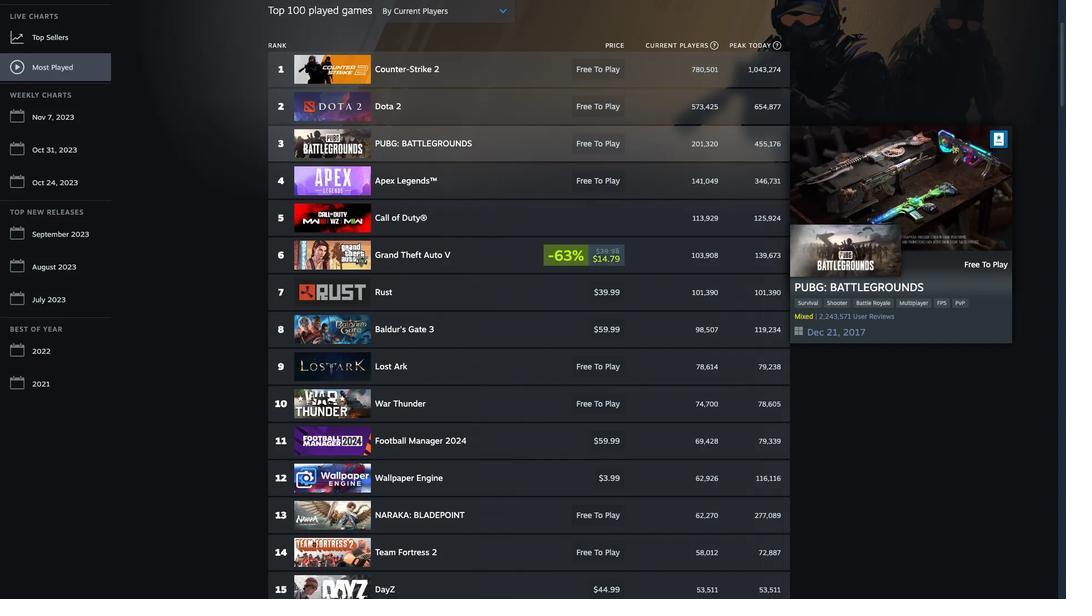 Task type: describe. For each thing, give the bounding box(es) containing it.
top new releases
[[10, 208, 84, 217]]

-
[[548, 247, 555, 264]]

apex legends™ link
[[294, 167, 533, 196]]

2 101,390 from the left
[[755, 289, 781, 297]]

$39.98
[[597, 247, 620, 255]]

war
[[376, 399, 391, 409]]

football
[[376, 436, 407, 447]]

reviews
[[869, 313, 895, 321]]

rust
[[376, 287, 393, 298]]

$59.99 for 8
[[594, 325, 620, 334]]

-63%
[[548, 247, 584, 264]]

dayz link
[[294, 576, 533, 600]]

shooter
[[827, 300, 848, 306]]

free to play for 2
[[577, 102, 620, 111]]

to for 3
[[595, 139, 603, 148]]

13
[[276, 510, 287, 522]]

2017
[[843, 326, 866, 338]]

free for 13
[[577, 511, 593, 520]]

wallpaper engine
[[376, 473, 443, 484]]

oct 31, 2023 link
[[0, 135, 111, 166]]

$59.99 for 11
[[594, 437, 620, 446]]

2023 right july
[[47, 295, 66, 304]]

play for 1
[[606, 64, 620, 74]]

top for top sellers
[[32, 32, 44, 41]]

football manager 2024 link
[[294, 427, 533, 456]]

0 vertical spatial current
[[394, 6, 421, 16]]

2 right strike
[[435, 64, 440, 74]]

nov
[[32, 113, 46, 122]]

2024
[[446, 436, 467, 447]]

78,614
[[697, 363, 719, 371]]

apex legends™
[[376, 176, 437, 186]]

1 vertical spatial battlegrounds
[[830, 280, 924, 294]]

free inside the free to play link
[[965, 260, 980, 269]]

780,501
[[692, 65, 719, 74]]

119,234
[[755, 326, 781, 334]]

24,
[[46, 178, 58, 187]]

peak
[[730, 42, 747, 49]]

2 53,511 from the left
[[760, 586, 781, 595]]

baldur's gate 3 link
[[294, 315, 533, 344]]

by
[[383, 6, 392, 16]]

august
[[32, 263, 56, 272]]

141,049
[[692, 177, 719, 185]]

dayz
[[376, 585, 396, 595]]

78,605
[[759, 400, 781, 409]]

live charts
[[10, 12, 59, 21]]

played
[[51, 62, 73, 71]]

mixed | 2,243,571 user reviews
[[795, 313, 895, 321]]

free to play for 9
[[577, 362, 620, 372]]

releases
[[47, 208, 84, 217]]

79,238
[[759, 363, 781, 371]]

grand
[[376, 250, 399, 260]]

price
[[606, 42, 625, 49]]

oct 31, 2023
[[32, 146, 77, 154]]

to for 4
[[595, 176, 603, 186]]

74,700
[[696, 400, 719, 409]]

legends™
[[397, 176, 437, 186]]

july
[[32, 295, 45, 304]]

free to play link
[[790, 225, 1013, 277]]

august 2023 link
[[0, 252, 111, 283]]

7
[[279, 287, 284, 298]]

dec 21, 2017
[[808, 326, 866, 338]]

counter-strike 2 link
[[294, 55, 533, 84]]

charts for 7,
[[42, 91, 72, 99]]

0 vertical spatial battlegrounds
[[402, 138, 473, 149]]

573,425
[[692, 102, 719, 111]]

free for 2
[[577, 102, 593, 111]]

most
[[32, 62, 49, 71]]

free for 4
[[577, 176, 593, 186]]

survival link
[[795, 299, 822, 308]]

grand theft auto v link
[[294, 241, 533, 270]]

58,012
[[696, 549, 719, 557]]

1
[[278, 63, 284, 75]]

counter-strike 2
[[376, 64, 440, 74]]

strike
[[410, 64, 432, 74]]

to for 13
[[595, 511, 603, 520]]

battle
[[857, 300, 872, 306]]

201,320
[[692, 140, 719, 148]]

war thunder link
[[294, 390, 533, 419]]

free for 3
[[577, 139, 593, 148]]

free for 10
[[577, 399, 593, 409]]

free for 1
[[577, 64, 593, 74]]

free for 14
[[577, 548, 593, 558]]

79,339
[[759, 437, 781, 446]]

duty®
[[402, 213, 428, 223]]

to for 1
[[595, 64, 603, 74]]

nov 7, 2023 link
[[0, 102, 111, 133]]

naraka:
[[376, 510, 412, 521]]

charts for sellers
[[29, 12, 59, 21]]

pvp
[[956, 300, 965, 306]]

play for 9
[[606, 362, 620, 372]]

2021
[[32, 380, 50, 389]]

pubg: battlegrounds image
[[790, 225, 901, 277]]

113,929
[[693, 214, 719, 222]]

to for 2
[[595, 102, 603, 111]]

654,877
[[755, 102, 781, 111]]

games
[[342, 4, 373, 16]]

august 2023
[[32, 263, 76, 272]]

mixed
[[795, 313, 813, 321]]

top for top 100 played games
[[268, 4, 285, 16]]

july 2023 link
[[0, 285, 111, 315]]

v
[[445, 250, 451, 260]]

2021 link
[[0, 369, 111, 400]]

fps link
[[934, 299, 950, 308]]

$39.99
[[595, 288, 620, 297]]

62,270
[[696, 512, 719, 520]]

multiplayer link
[[896, 299, 932, 308]]

fortress
[[399, 548, 430, 558]]



Task type: locate. For each thing, give the bounding box(es) containing it.
0 vertical spatial charts
[[29, 12, 59, 21]]

101,390 down 103,908
[[693, 289, 719, 297]]

2022
[[32, 347, 51, 356]]

today
[[749, 42, 772, 49]]

thunder
[[394, 399, 426, 409]]

current players
[[646, 42, 709, 49]]

fps
[[938, 300, 947, 306]]

to for 10
[[595, 399, 603, 409]]

grand theft auto v
[[376, 250, 451, 260]]

free to play for 3
[[577, 139, 620, 148]]

multiplayer
[[900, 300, 929, 306]]

2 right dota
[[396, 101, 402, 112]]

14
[[275, 547, 287, 559]]

pubg: battlegrounds up legends™
[[376, 138, 473, 149]]

$59.99 up $3.99
[[594, 437, 620, 446]]

53,511 down 58,012 at the right bottom of page
[[697, 586, 719, 595]]

to for 14
[[595, 548, 603, 558]]

2 horizontal spatial top
[[268, 4, 285, 16]]

shooter link
[[824, 299, 851, 308]]

7,
[[48, 113, 54, 122]]

8
[[278, 324, 284, 335]]

0 vertical spatial oct
[[32, 146, 44, 154]]

players
[[423, 6, 448, 16], [680, 42, 709, 49]]

team fortress 2 link
[[294, 539, 533, 568]]

1 horizontal spatial battlegrounds
[[830, 280, 924, 294]]

top left 'sellers'
[[32, 32, 44, 41]]

$59.99
[[594, 325, 620, 334], [594, 437, 620, 446]]

12
[[275, 473, 287, 484]]

0 vertical spatial 3
[[278, 138, 284, 149]]

free to play for 1
[[577, 64, 620, 74]]

top sellers link
[[0, 23, 111, 51]]

of right best
[[31, 325, 41, 334]]

1 vertical spatial players
[[680, 42, 709, 49]]

0 vertical spatial of
[[392, 213, 400, 223]]

2023 right 7,
[[56, 113, 74, 122]]

battlegrounds up legends™
[[402, 138, 473, 149]]

1 horizontal spatial current
[[646, 42, 678, 49]]

2023 right 24,
[[60, 178, 78, 187]]

2023 right august
[[58, 263, 76, 272]]

$59.99 down $39.99
[[594, 325, 620, 334]]

oct left 31,
[[32, 146, 44, 154]]

naraka: bladepoint
[[376, 510, 465, 521]]

baldur's
[[376, 324, 406, 335]]

1 horizontal spatial 53,511
[[760, 586, 781, 595]]

1 vertical spatial 3
[[429, 324, 435, 335]]

current right by
[[394, 6, 421, 16]]

0 horizontal spatial battlegrounds
[[402, 138, 473, 149]]

0 horizontal spatial of
[[31, 325, 41, 334]]

top left 100
[[268, 4, 285, 16]]

call of duty®
[[376, 213, 428, 223]]

4
[[278, 175, 284, 187]]

1 vertical spatial $59.99
[[594, 437, 620, 446]]

0 horizontal spatial 53,511
[[697, 586, 719, 595]]

1 vertical spatial charts
[[42, 91, 72, 99]]

11
[[276, 435, 287, 447]]

2 down the 1
[[278, 101, 284, 112]]

101,390 up 119,234
[[755, 289, 781, 297]]

103,908
[[692, 251, 719, 260]]

0 horizontal spatial current
[[394, 6, 421, 16]]

1 vertical spatial current
[[646, 42, 678, 49]]

0 vertical spatial players
[[423, 6, 448, 16]]

september
[[32, 230, 69, 239]]

free to play
[[577, 64, 620, 74], [577, 102, 620, 111], [577, 139, 620, 148], [577, 176, 620, 186], [965, 260, 1008, 269], [577, 362, 620, 372], [577, 399, 620, 409], [577, 511, 620, 520], [577, 548, 620, 558]]

1 horizontal spatial 3
[[429, 324, 435, 335]]

oct 24, 2023
[[32, 178, 78, 187]]

2,243,571
[[819, 313, 852, 321]]

peak today
[[730, 42, 772, 49]]

1 horizontal spatial pubg: battlegrounds link
[[793, 279, 1010, 294]]

2 right the fortress
[[432, 548, 437, 558]]

dota
[[376, 101, 394, 112]]

0 horizontal spatial top
[[10, 208, 25, 217]]

of right call
[[392, 213, 400, 223]]

ark
[[394, 362, 408, 372]]

1 vertical spatial pubg: battlegrounds
[[795, 280, 924, 294]]

$44.99
[[594, 585, 620, 595]]

oct left 24,
[[32, 178, 44, 187]]

0 horizontal spatial players
[[423, 6, 448, 16]]

1 horizontal spatial pubg: battlegrounds
[[795, 280, 924, 294]]

|
[[816, 313, 817, 321]]

139,673
[[756, 251, 781, 260]]

1 101,390 from the left
[[693, 289, 719, 297]]

1 vertical spatial top
[[32, 32, 44, 41]]

1,043,274
[[749, 65, 781, 74]]

2023 down releases
[[71, 230, 89, 239]]

play for 14
[[606, 548, 620, 558]]

0 vertical spatial $59.99
[[594, 325, 620, 334]]

pubg: battlegrounds link up legends™
[[294, 129, 533, 158]]

pvp link
[[952, 299, 969, 308]]

69,428
[[696, 437, 719, 446]]

pubg: battlegrounds up 'battle'
[[795, 280, 924, 294]]

september 2023
[[32, 230, 89, 239]]

auto
[[424, 250, 443, 260]]

dec
[[808, 326, 824, 338]]

weekly charts
[[10, 91, 72, 99]]

63%
[[555, 247, 584, 264]]

0 horizontal spatial 101,390
[[693, 289, 719, 297]]

battle royale link
[[853, 299, 894, 308]]

2 $59.99 from the top
[[594, 437, 620, 446]]

of for best
[[31, 325, 41, 334]]

53,511
[[697, 586, 719, 595], [760, 586, 781, 595]]

0 horizontal spatial pubg:
[[376, 138, 400, 149]]

charts up "top sellers" in the left of the page
[[29, 12, 59, 21]]

oct for oct 31, 2023
[[32, 146, 44, 154]]

top left 'new'
[[10, 208, 25, 217]]

0 horizontal spatial pubg: battlegrounds link
[[294, 129, 533, 158]]

2023 right 31,
[[59, 146, 77, 154]]

free to play for 14
[[577, 548, 620, 558]]

to for 9
[[595, 362, 603, 372]]

101,390
[[693, 289, 719, 297], [755, 289, 781, 297]]

0 vertical spatial pubg:
[[376, 138, 400, 149]]

free to play for 10
[[577, 399, 620, 409]]

gate
[[409, 324, 427, 335]]

battle royale
[[857, 300, 891, 306]]

1 $59.99 from the top
[[594, 325, 620, 334]]

oct
[[32, 146, 44, 154], [32, 178, 44, 187]]

survival
[[798, 300, 818, 306]]

nov 7, 2023
[[32, 113, 74, 122]]

0 vertical spatial top
[[268, 4, 285, 16]]

pubg: down 'dota 2'
[[376, 138, 400, 149]]

2022 link
[[0, 337, 111, 367]]

play
[[606, 64, 620, 74], [606, 102, 620, 111], [606, 139, 620, 148], [606, 176, 620, 186], [993, 260, 1008, 269], [606, 362, 620, 372], [606, 399, 620, 409], [606, 511, 620, 520], [606, 548, 620, 558]]

play for 4
[[606, 176, 620, 186]]

2 vertical spatial top
[[10, 208, 25, 217]]

0 horizontal spatial 3
[[278, 138, 284, 149]]

1 horizontal spatial pubg:
[[795, 280, 827, 294]]

baldur's gate 3
[[376, 324, 435, 335]]

oct for oct 24, 2023
[[32, 178, 44, 187]]

277,089
[[755, 512, 781, 520]]

players right by
[[423, 6, 448, 16]]

0 horizontal spatial pubg: battlegrounds
[[376, 138, 473, 149]]

62,926
[[696, 475, 719, 483]]

1 vertical spatial oct
[[32, 178, 44, 187]]

by current players
[[383, 6, 448, 16]]

31,
[[46, 146, 57, 154]]

pubg:
[[376, 138, 400, 149], [795, 280, 827, 294]]

rank
[[268, 42, 287, 49]]

bladepoint
[[414, 510, 465, 521]]

1 vertical spatial pubg:
[[795, 280, 827, 294]]

1 horizontal spatial top
[[32, 32, 44, 41]]

pubg: up survival
[[795, 280, 827, 294]]

free for 9
[[577, 362, 593, 372]]

manager
[[409, 436, 443, 447]]

play for 10
[[606, 399, 620, 409]]

players up 780,501 at the top right
[[680, 42, 709, 49]]

1 vertical spatial pubg: battlegrounds link
[[793, 279, 1010, 294]]

1 oct from the top
[[32, 146, 44, 154]]

2
[[435, 64, 440, 74], [278, 101, 284, 112], [396, 101, 402, 112], [432, 548, 437, 558]]

0 vertical spatial pubg: battlegrounds link
[[294, 129, 533, 158]]

battlegrounds up battle royale
[[830, 280, 924, 294]]

free to play for 4
[[577, 176, 620, 186]]

3 up 4
[[278, 138, 284, 149]]

1 vertical spatial of
[[31, 325, 41, 334]]

$39.98 $14.79
[[593, 247, 620, 264]]

3 right gate
[[429, 324, 435, 335]]

0 vertical spatial pubg: battlegrounds
[[376, 138, 473, 149]]

rust link
[[294, 278, 533, 307]]

weekly
[[10, 91, 40, 99]]

pubg: battlegrounds link up 'multiplayer'
[[793, 279, 1010, 294]]

play for 2
[[606, 102, 620, 111]]

user
[[853, 313, 868, 321]]

of for call
[[392, 213, 400, 223]]

pubg: battlegrounds
[[376, 138, 473, 149], [795, 280, 924, 294]]

1 horizontal spatial 101,390
[[755, 289, 781, 297]]

most played link
[[0, 53, 111, 81]]

sellers
[[46, 32, 68, 41]]

charts up nov 7, 2023
[[42, 91, 72, 99]]

1 53,511 from the left
[[697, 586, 719, 595]]

counter-
[[376, 64, 410, 74]]

6
[[278, 249, 284, 261]]

live
[[10, 12, 26, 21]]

free to play for 13
[[577, 511, 620, 520]]

current right 'price'
[[646, 42, 678, 49]]

top for top new releases
[[10, 208, 25, 217]]

116,116
[[757, 475, 781, 483]]

july 2023
[[32, 295, 66, 304]]

2 oct from the top
[[32, 178, 44, 187]]

play for 3
[[606, 139, 620, 148]]

play for 13
[[606, 511, 620, 520]]

naraka: bladepoint link
[[294, 502, 533, 530]]

theft
[[401, 250, 422, 260]]

1 horizontal spatial of
[[392, 213, 400, 223]]

football manager 2024
[[376, 436, 467, 447]]

53,511 down 72,887
[[760, 586, 781, 595]]

1 horizontal spatial players
[[680, 42, 709, 49]]

dota 2 link
[[294, 92, 533, 121]]



Task type: vqa. For each thing, say whether or not it's contained in the screenshot.


